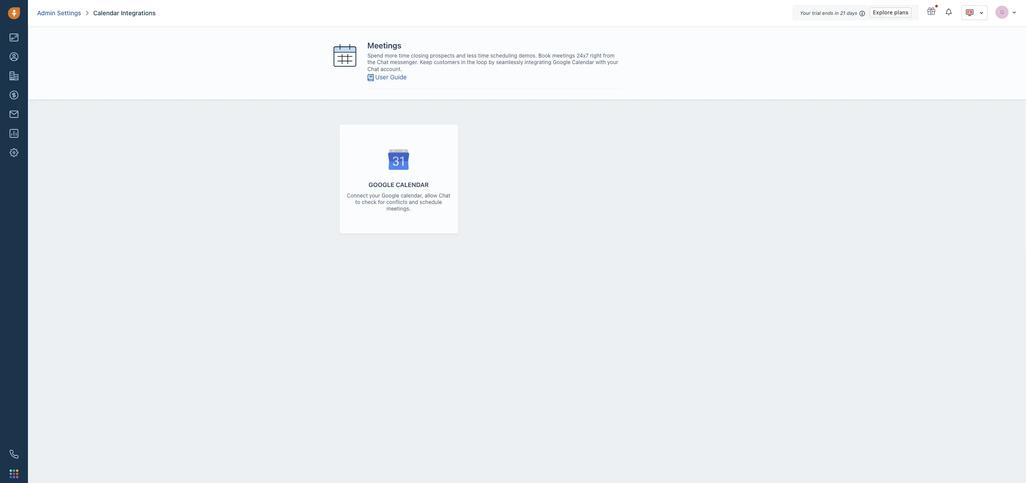 Task type: vqa. For each thing, say whether or not it's contained in the screenshot.
topmost crs_personal icon
no



Task type: locate. For each thing, give the bounding box(es) containing it.
in left 21 at the top right
[[835, 10, 839, 16]]

the
[[367, 59, 375, 66], [467, 59, 475, 66]]

connect
[[347, 193, 368, 199]]

1 vertical spatial google
[[369, 181, 394, 188]]

loop
[[477, 59, 487, 66]]

2 the from the left
[[467, 59, 475, 66]]

integrating
[[525, 59, 552, 66]]

less
[[467, 52, 477, 59]]

0 horizontal spatial time
[[399, 52, 410, 59]]

calendar down 24x7
[[572, 59, 594, 66]]

explore
[[873, 9, 893, 16]]

for
[[378, 199, 385, 206]]

1 horizontal spatial calendar
[[396, 181, 429, 188]]

24x7
[[577, 52, 589, 59]]

0 vertical spatial calendar
[[93, 9, 119, 17]]

0 horizontal spatial the
[[367, 59, 375, 66]]

your
[[607, 59, 618, 66], [369, 193, 380, 199]]

meetings spend more time closing prospects and less time scheduling demos. book meetings 24x7 right from the chat messenger. keep customers in the loop by seamlessly integrating google calendar with your chat account.
[[367, 41, 618, 72]]

your right connect
[[369, 193, 380, 199]]

and right conflicts
[[409, 199, 418, 206]]

bell regular image
[[946, 8, 953, 16]]

calendar
[[93, 9, 119, 17], [572, 59, 594, 66], [396, 181, 429, 188]]

in
[[835, 10, 839, 16], [461, 59, 466, 66]]

1 vertical spatial calendar
[[572, 59, 594, 66]]

customers
[[434, 59, 460, 66]]

your inside meetings spend more time closing prospects and less time scheduling demos. book meetings 24x7 right from the chat messenger. keep customers in the loop by seamlessly integrating google calendar with your chat account.
[[607, 59, 618, 66]]

time
[[399, 52, 410, 59], [478, 52, 489, 59]]

schedule
[[420, 199, 442, 206]]

the down spend
[[367, 59, 375, 66]]

integrations
[[121, 9, 156, 17]]

0 horizontal spatial your
[[369, 193, 380, 199]]

0 vertical spatial in
[[835, 10, 839, 16]]

1 horizontal spatial in
[[835, 10, 839, 16]]

time up loop
[[478, 52, 489, 59]]

phone image
[[10, 451, 18, 459]]

1 horizontal spatial the
[[467, 59, 475, 66]]

1 vertical spatial in
[[461, 59, 466, 66]]

in right customers in the top left of the page
[[461, 59, 466, 66]]

trial
[[812, 10, 821, 16]]

google
[[553, 59, 571, 66], [369, 181, 394, 188], [382, 193, 399, 199]]

chat right allow at top
[[439, 193, 450, 199]]

1 vertical spatial and
[[409, 199, 418, 206]]

0 vertical spatial and
[[456, 52, 466, 59]]

calendar left integrations
[[93, 9, 119, 17]]

your
[[800, 10, 811, 16]]

and left "less"
[[456, 52, 466, 59]]

google up meetings.
[[382, 193, 399, 199]]

time up messenger.
[[399, 52, 410, 59]]

and inside google calendar connect your google calendar, allow chat to check for conflicts and schedule meetings.
[[409, 199, 418, 206]]

your trial ends in 21 days
[[800, 10, 857, 16]]

explore plans button
[[870, 7, 912, 18]]

missing translation "unavailable" for locale "en-us" image
[[966, 8, 974, 17]]

your down from
[[607, 59, 618, 66]]

more
[[385, 52, 397, 59]]

integration image
[[388, 149, 410, 171]]

settings
[[57, 9, 81, 17]]

google calendar connect your google calendar, allow chat to check for conflicts and schedule meetings.
[[347, 181, 450, 212]]

calendar up calendar,
[[396, 181, 429, 188]]

1 horizontal spatial and
[[456, 52, 466, 59]]

chat
[[377, 59, 389, 66], [367, 66, 379, 72], [439, 193, 450, 199]]

conflicts
[[386, 199, 408, 206]]

1 vertical spatial your
[[369, 193, 380, 199]]

0 vertical spatial google
[[553, 59, 571, 66]]

0 vertical spatial your
[[607, 59, 618, 66]]

and inside meetings spend more time closing prospects and less time scheduling demos. book meetings 24x7 right from the chat messenger. keep customers in the loop by seamlessly integrating google calendar with your chat account.
[[456, 52, 466, 59]]

1 horizontal spatial time
[[478, 52, 489, 59]]

2 vertical spatial calendar
[[396, 181, 429, 188]]

1 horizontal spatial your
[[607, 59, 618, 66]]

2 horizontal spatial calendar
[[572, 59, 594, 66]]

2 vertical spatial google
[[382, 193, 399, 199]]

keep
[[420, 59, 432, 66]]

google down "meetings"
[[553, 59, 571, 66]]

google up for
[[369, 181, 394, 188]]

spend
[[367, 52, 383, 59]]

0 horizontal spatial in
[[461, 59, 466, 66]]

meetings
[[367, 41, 401, 50]]

and
[[456, 52, 466, 59], [409, 199, 418, 206]]

0 horizontal spatial and
[[409, 199, 418, 206]]

the down "less"
[[467, 59, 475, 66]]



Task type: describe. For each thing, give the bounding box(es) containing it.
calendar inside google calendar connect your google calendar, allow chat to check for conflicts and schedule meetings.
[[396, 181, 429, 188]]

chat down spend
[[377, 59, 389, 66]]

chat up user
[[367, 66, 379, 72]]

closing
[[411, 52, 429, 59]]

1 time from the left
[[399, 52, 410, 59]]

prospects
[[430, 52, 455, 59]]

2 time from the left
[[478, 52, 489, 59]]

with
[[596, 59, 606, 66]]

scheduling
[[490, 52, 517, 59]]

freshworks switcher image
[[10, 470, 18, 479]]

admin settings link
[[37, 9, 81, 17]]

0 horizontal spatial calendar
[[93, 9, 119, 17]]

explore plans
[[873, 9, 909, 16]]

by
[[489, 59, 495, 66]]

ic_arrow_down image
[[1012, 9, 1017, 15]]

check
[[362, 199, 377, 206]]

account.
[[381, 66, 402, 72]]

user guide
[[375, 73, 407, 81]]

meetings.
[[387, 206, 411, 212]]

calendar integrations
[[93, 9, 156, 17]]

plans
[[895, 9, 909, 16]]

admin
[[37, 9, 55, 17]]

admin settings
[[37, 9, 81, 17]]

meetings
[[552, 52, 575, 59]]

in inside meetings spend more time closing prospects and less time scheduling demos. book meetings 24x7 right from the chat messenger. keep customers in the loop by seamlessly integrating google calendar with your chat account.
[[461, 59, 466, 66]]

user guide link
[[375, 73, 407, 81]]

calendar inside meetings spend more time closing prospects and less time scheduling demos. book meetings 24x7 right from the chat messenger. keep customers in the loop by seamlessly integrating google calendar with your chat account.
[[572, 59, 594, 66]]

your inside google calendar connect your google calendar, allow chat to check for conflicts and schedule meetings.
[[369, 193, 380, 199]]

chat inside google calendar connect your google calendar, allow chat to check for conflicts and schedule meetings.
[[439, 193, 450, 199]]

seamlessly
[[496, 59, 523, 66]]

book
[[538, 52, 551, 59]]

right
[[590, 52, 602, 59]]

phone element
[[5, 446, 23, 464]]

days
[[847, 10, 857, 16]]

to
[[355, 199, 360, 206]]

calendar,
[[401, 193, 423, 199]]

ic_arrow_down image
[[980, 10, 984, 16]]

user
[[375, 73, 389, 81]]

21
[[840, 10, 846, 16]]

google inside meetings spend more time closing prospects and less time scheduling demos. book meetings 24x7 right from the chat messenger. keep customers in the loop by seamlessly integrating google calendar with your chat account.
[[553, 59, 571, 66]]

1 the from the left
[[367, 59, 375, 66]]

demos.
[[519, 52, 537, 59]]

from
[[603, 52, 615, 59]]

allow
[[425, 193, 437, 199]]

ic_info_icon image
[[860, 10, 866, 17]]

guide
[[390, 73, 407, 81]]

ends
[[822, 10, 833, 16]]

messenger.
[[390, 59, 419, 66]]



